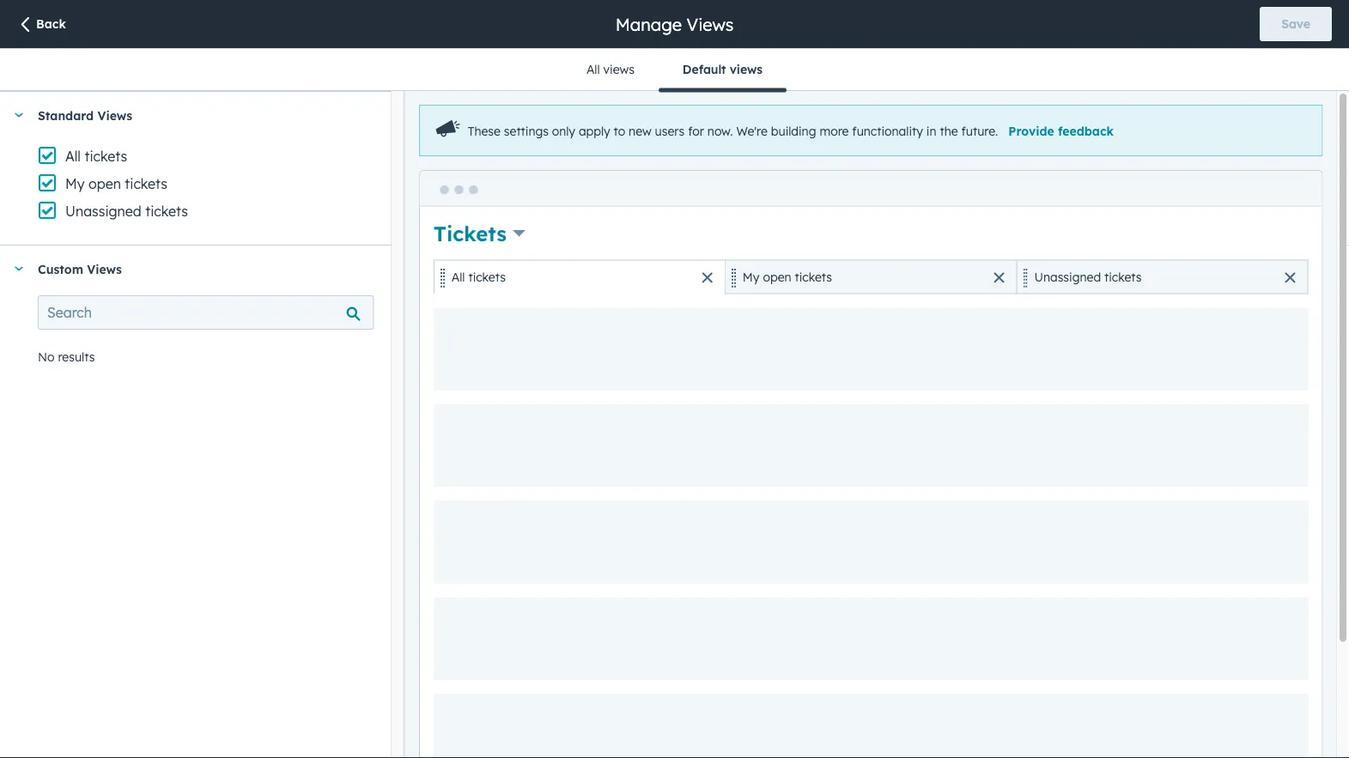 Task type: locate. For each thing, give the bounding box(es) containing it.
custom views
[[38, 261, 122, 276]]

caret image for custom
[[14, 267, 24, 271]]

1 horizontal spatial unassigned tickets
[[1034, 270, 1142, 285]]

1 vertical spatial all tickets
[[451, 270, 505, 285]]

my
[[65, 175, 85, 192], [743, 270, 759, 285]]

2 vertical spatial all
[[451, 270, 465, 285]]

all
[[587, 62, 600, 77], [65, 148, 81, 165], [451, 270, 465, 285]]

future.
[[961, 123, 998, 138]]

tickets
[[85, 148, 127, 165], [125, 175, 168, 192], [145, 203, 188, 220], [468, 270, 505, 285], [795, 270, 832, 285], [1104, 270, 1142, 285]]

back link
[[17, 16, 66, 35]]

1 horizontal spatial open
[[763, 270, 791, 285]]

0 horizontal spatial my
[[65, 175, 85, 192]]

1 horizontal spatial all tickets
[[451, 270, 505, 285]]

1 vertical spatial unassigned tickets
[[1034, 270, 1142, 285]]

1 vertical spatial my open tickets
[[743, 270, 832, 285]]

1 vertical spatial unassigned
[[1034, 270, 1101, 285]]

all down standard
[[65, 148, 81, 165]]

my open tickets button
[[725, 260, 1017, 294]]

1 horizontal spatial views
[[730, 62, 763, 77]]

all tickets inside button
[[451, 270, 505, 285]]

caret image
[[14, 113, 24, 117], [14, 267, 24, 271]]

no
[[38, 350, 55, 365]]

users
[[655, 123, 684, 138]]

unassigned tickets button
[[1017, 260, 1308, 294]]

functionality
[[852, 123, 923, 138]]

2 horizontal spatial all
[[587, 62, 600, 77]]

0 horizontal spatial views
[[603, 62, 635, 77]]

navigation
[[563, 49, 787, 92]]

1 horizontal spatial unassigned
[[1034, 270, 1101, 285]]

provide
[[1008, 123, 1054, 138]]

new
[[628, 123, 651, 138]]

2 caret image from the top
[[14, 267, 24, 271]]

1 vertical spatial caret image
[[14, 267, 24, 271]]

back
[[36, 16, 66, 31]]

standard
[[38, 108, 94, 123]]

views right standard
[[97, 108, 132, 123]]

save
[[1282, 16, 1311, 31]]

2 views from the left
[[730, 62, 763, 77]]

views down the manage at the top of page
[[603, 62, 635, 77]]

1 horizontal spatial my
[[743, 270, 759, 285]]

in
[[926, 123, 936, 138]]

views inside page section 'element'
[[687, 13, 734, 35]]

0 vertical spatial open
[[88, 175, 121, 192]]

0 vertical spatial all
[[587, 62, 600, 77]]

all tickets down standard views
[[65, 148, 127, 165]]

views right default
[[730, 62, 763, 77]]

apply
[[578, 123, 610, 138]]

0 vertical spatial all tickets
[[65, 148, 127, 165]]

1 horizontal spatial my open tickets
[[743, 270, 832, 285]]

0 vertical spatial caret image
[[14, 113, 24, 117]]

0 horizontal spatial my open tickets
[[65, 175, 168, 192]]

more
[[819, 123, 849, 138]]

default views
[[683, 62, 763, 77]]

open
[[88, 175, 121, 192], [763, 270, 791, 285]]

settings
[[504, 123, 548, 138]]

1 vertical spatial all
[[65, 148, 81, 165]]

caret image left custom
[[14, 267, 24, 271]]

views for manage views
[[687, 13, 734, 35]]

my open tickets
[[65, 175, 168, 192], [743, 270, 832, 285]]

2 vertical spatial views
[[87, 261, 122, 276]]

these settings only apply to new users for now. we're building more functionality in the future.
[[468, 123, 998, 138]]

unassigned tickets inside button
[[1034, 270, 1142, 285]]

views
[[603, 62, 635, 77], [730, 62, 763, 77]]

0 vertical spatial unassigned tickets
[[65, 203, 188, 220]]

1 vertical spatial my
[[743, 270, 759, 285]]

all up apply
[[587, 62, 600, 77]]

all tickets button
[[433, 260, 725, 294]]

views right custom
[[87, 261, 122, 276]]

1 vertical spatial open
[[763, 270, 791, 285]]

0 horizontal spatial open
[[88, 175, 121, 192]]

standard views
[[38, 108, 132, 123]]

0 vertical spatial unassigned
[[65, 203, 142, 220]]

views for all views
[[603, 62, 635, 77]]

now.
[[707, 123, 733, 138]]

caret image inside custom views dropdown button
[[14, 267, 24, 271]]

all tickets down 'tickets' popup button
[[451, 270, 505, 285]]

only
[[552, 123, 575, 138]]

my open tickets inside button
[[743, 270, 832, 285]]

Search search field
[[38, 296, 374, 330]]

0 vertical spatial views
[[687, 13, 734, 35]]

all tickets
[[65, 148, 127, 165], [451, 270, 505, 285]]

caret image left standard
[[14, 113, 24, 117]]

0 vertical spatial my open tickets
[[65, 175, 168, 192]]

1 vertical spatial views
[[97, 108, 132, 123]]

views up default
[[687, 13, 734, 35]]

1 caret image from the top
[[14, 113, 24, 117]]

default
[[683, 62, 726, 77]]

caret image inside standard views dropdown button
[[14, 113, 24, 117]]

no results
[[38, 350, 95, 365]]

unassigned tickets
[[65, 203, 188, 220], [1034, 270, 1142, 285]]

custom
[[38, 261, 83, 276]]

all down tickets
[[451, 270, 465, 285]]

views
[[687, 13, 734, 35], [97, 108, 132, 123], [87, 261, 122, 276]]

default views button
[[659, 49, 787, 92]]

unassigned
[[65, 203, 142, 220], [1034, 270, 1101, 285]]

building
[[771, 123, 816, 138]]

1 views from the left
[[603, 62, 635, 77]]

tickets inside my open tickets button
[[795, 270, 832, 285]]



Task type: describe. For each thing, give the bounding box(es) containing it.
tickets inside all tickets button
[[468, 270, 505, 285]]

0 vertical spatial my
[[65, 175, 85, 192]]

feedback
[[1058, 123, 1114, 138]]

custom views button
[[0, 246, 374, 292]]

1 horizontal spatial all
[[451, 270, 465, 285]]

tickets button
[[433, 219, 525, 248]]

save button
[[1260, 7, 1332, 41]]

standard views button
[[0, 92, 374, 138]]

views for default views
[[730, 62, 763, 77]]

0 horizontal spatial all tickets
[[65, 148, 127, 165]]

all inside 'navigation'
[[587, 62, 600, 77]]

the
[[940, 123, 958, 138]]

to
[[613, 123, 625, 138]]

page section element
[[0, 0, 1350, 48]]

tickets
[[433, 220, 506, 246]]

for
[[688, 123, 704, 138]]

open inside button
[[763, 270, 791, 285]]

results
[[58, 350, 95, 365]]

views for custom views
[[87, 261, 122, 276]]

0 horizontal spatial unassigned tickets
[[65, 203, 188, 220]]

manage views
[[616, 13, 734, 35]]

provide feedback
[[1008, 123, 1114, 138]]

0 horizontal spatial unassigned
[[65, 203, 142, 220]]

these
[[468, 123, 500, 138]]

we're
[[736, 123, 767, 138]]

my inside button
[[743, 270, 759, 285]]

provide feedback button
[[1008, 123, 1114, 138]]

navigation containing all views
[[563, 49, 787, 92]]

unassigned inside button
[[1034, 270, 1101, 285]]

caret image for standard
[[14, 113, 24, 117]]

manage
[[616, 13, 682, 35]]

tickets inside the unassigned tickets button
[[1104, 270, 1142, 285]]

all views
[[587, 62, 635, 77]]

all views button
[[563, 49, 659, 90]]

0 horizontal spatial all
[[65, 148, 81, 165]]

views for standard views
[[97, 108, 132, 123]]



Task type: vqa. For each thing, say whether or not it's contained in the screenshot.
First Name's the Name
no



